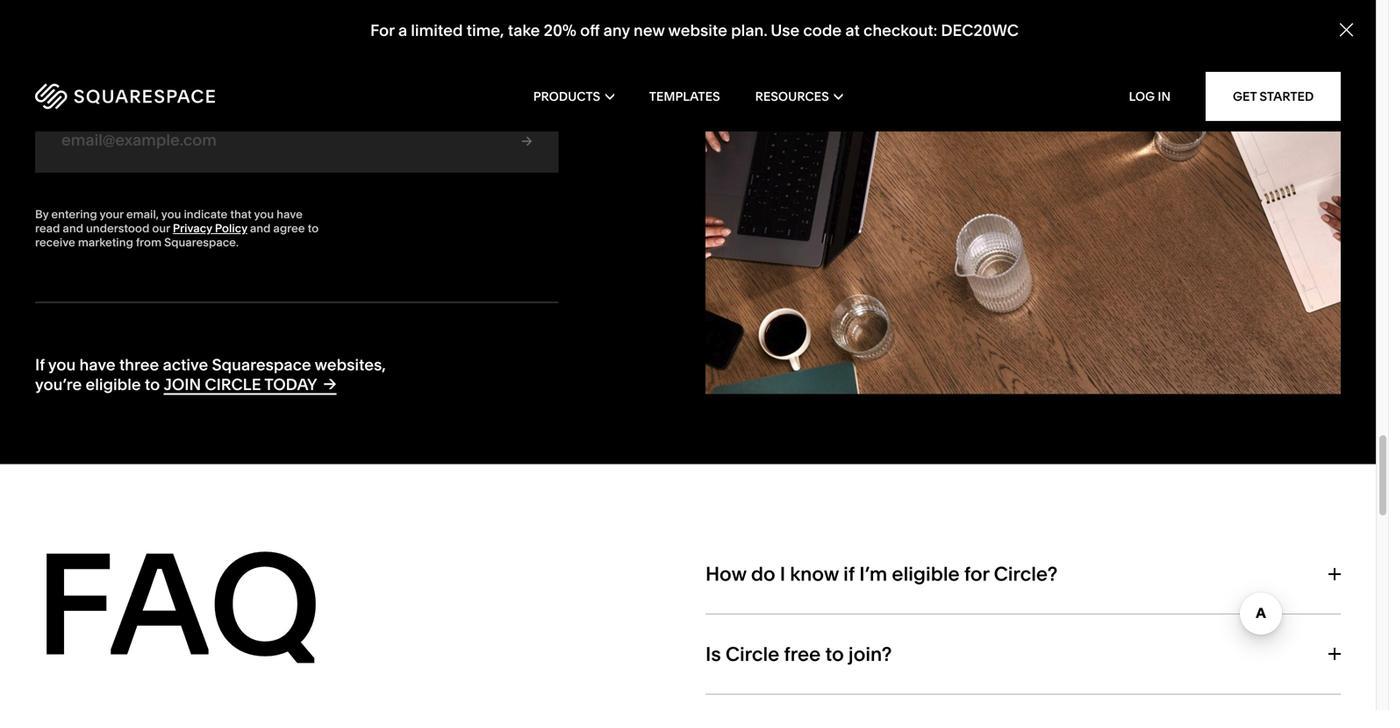 Task type: locate. For each thing, give the bounding box(es) containing it.
0 vertical spatial three
[[197, 38, 237, 57]]

eligible left for
[[892, 563, 960, 586]]

1 vertical spatial you're
[[35, 375, 82, 394]]

and left 'agree'
[[250, 222, 271, 236]]

1 vertical spatial have
[[79, 355, 116, 375]]

1 vertical spatial your
[[100, 207, 124, 222]]

dec20wc
[[941, 21, 1019, 40]]

contribute
[[96, 38, 175, 57]]

you inside if you have three active squarespace websites, you're eligible to
[[48, 355, 76, 375]]

if you have three active squarespace websites, you're eligible to
[[35, 355, 386, 394]]

1 horizontal spatial and
[[250, 222, 271, 236]]

have inside if you have three active squarespace websites, you're eligible to
[[79, 355, 116, 375]]

how do i know if i'm eligible for circle?
[[706, 563, 1058, 586]]

products button
[[533, 61, 614, 132]]

eligible.
[[203, 76, 263, 95]]

email,
[[240, 57, 285, 76], [126, 207, 159, 222]]

0 horizontal spatial you're
[[35, 375, 82, 394]]

1 horizontal spatial email,
[[240, 57, 285, 76]]

and inside the by entering your email, you indicate that you have read and understood our
[[63, 222, 83, 236]]

None submit
[[495, 109, 559, 173]]

you
[[81, 76, 108, 95], [161, 207, 181, 222], [254, 207, 274, 222], [48, 355, 76, 375]]

products
[[533, 89, 600, 104]]

email, inside the by entering your email, you indicate that you have read and understood our
[[126, 207, 159, 222]]

resources
[[755, 89, 829, 104]]

1 horizontal spatial three
[[197, 38, 237, 57]]

1 vertical spatial email,
[[126, 207, 159, 222]]

eligible
[[86, 375, 141, 394], [892, 563, 960, 586]]

0 horizontal spatial eligible
[[86, 375, 141, 394]]

1 horizontal spatial eligible
[[892, 563, 960, 586]]

you right that
[[254, 207, 274, 222]]

have
[[277, 207, 303, 222], [79, 355, 116, 375]]

squarespace for three
[[241, 38, 340, 57]]

active
[[163, 355, 208, 375]]

your
[[203, 57, 236, 76], [100, 207, 124, 222]]

websites
[[35, 57, 102, 76]]

email, up the email@example.com email field
[[240, 57, 285, 76]]

0 horizontal spatial email,
[[126, 207, 159, 222]]

policy
[[215, 222, 247, 236]]

to left join.
[[106, 57, 121, 76]]

and inside build or contribute to three squarespace websites to join. enter your email, and we'll notify you once you're eligible.
[[289, 57, 317, 76]]

know
[[790, 563, 839, 586]]

you right if
[[48, 355, 76, 375]]

get
[[1233, 89, 1257, 104]]

and left the we'll
[[289, 57, 317, 76]]

1 horizontal spatial you're
[[153, 76, 200, 95]]

and inside and agree to receive marketing from squarespace.
[[250, 222, 271, 236]]

you left once on the left top
[[81, 76, 108, 95]]

your inside build or contribute to three squarespace websites to join. enter your email, and we'll notify you once you're eligible.
[[203, 57, 236, 76]]

2 horizontal spatial and
[[289, 57, 317, 76]]

today
[[264, 375, 317, 394]]

by
[[35, 207, 49, 222]]

squarespace
[[241, 38, 340, 57], [212, 355, 311, 375]]

you're
[[153, 76, 200, 95], [35, 375, 82, 394]]

free
[[784, 643, 821, 667]]

and right read
[[63, 222, 83, 236]]

have right if
[[79, 355, 116, 375]]

resources button
[[755, 61, 843, 132]]

plan.
[[731, 21, 768, 40]]

1 vertical spatial three
[[119, 355, 159, 375]]

squarespace inside if you have three active squarespace websites, you're eligible to
[[212, 355, 311, 375]]

websites,
[[315, 355, 386, 375]]

email@example.com email field
[[35, 109, 495, 173]]

is circle free to join?
[[706, 643, 892, 667]]

1 horizontal spatial have
[[277, 207, 303, 222]]

build or contribute to three squarespace websites to join. enter your email, and we'll notify you once you're eligible.
[[35, 38, 355, 95]]

three left active
[[119, 355, 159, 375]]

enter
[[160, 57, 200, 76]]

0 vertical spatial squarespace
[[241, 38, 340, 57]]

for
[[964, 563, 989, 586]]

time,
[[467, 21, 504, 40]]

do
[[751, 563, 775, 586]]

you're right once on the left top
[[153, 76, 200, 95]]

three
[[197, 38, 237, 57], [119, 355, 159, 375]]

your right enter
[[203, 57, 236, 76]]

0 horizontal spatial have
[[79, 355, 116, 375]]

0 horizontal spatial your
[[100, 207, 124, 222]]

squarespace inside build or contribute to three squarespace websites to join. enter your email, and we'll notify you once you're eligible.
[[241, 38, 340, 57]]

for
[[370, 21, 395, 40]]

indicate
[[184, 207, 228, 222]]

join.
[[125, 57, 156, 76]]

0 horizontal spatial three
[[119, 355, 159, 375]]

is
[[706, 643, 721, 667]]

to
[[178, 38, 194, 57], [106, 57, 121, 76], [308, 222, 319, 236], [145, 375, 160, 394], [825, 643, 844, 667]]

email, up from
[[126, 207, 159, 222]]

squarespace up eligible.
[[241, 38, 340, 57]]

three inside if you have three active squarespace websites, you're eligible to
[[119, 355, 159, 375]]

you're down if
[[35, 375, 82, 394]]

i'm
[[859, 563, 888, 586]]

eligible left join
[[86, 375, 141, 394]]

and agree to receive marketing from squarespace.
[[35, 222, 319, 250]]

log             in link
[[1129, 89, 1171, 104]]

1 vertical spatial squarespace
[[212, 355, 311, 375]]

0 vertical spatial you're
[[153, 76, 200, 95]]

to left join
[[145, 375, 160, 394]]

to right join.
[[178, 38, 194, 57]]

templates
[[649, 89, 720, 104]]

0 vertical spatial your
[[203, 57, 236, 76]]

have right that
[[277, 207, 303, 222]]

or
[[77, 38, 92, 57]]

0 vertical spatial eligible
[[86, 375, 141, 394]]

to inside and agree to receive marketing from squarespace.
[[308, 222, 319, 236]]

circle?
[[994, 563, 1058, 586]]

squarespace logo image
[[35, 83, 215, 110]]

to right 'agree'
[[308, 222, 319, 236]]

and
[[289, 57, 317, 76], [63, 222, 83, 236], [250, 222, 271, 236]]

0 vertical spatial email,
[[240, 57, 285, 76]]

squarespace up circle
[[212, 355, 311, 375]]

privacy policy link
[[173, 222, 247, 236]]

squarespace logo link
[[35, 83, 296, 110]]

website
[[668, 21, 727, 40]]

three up eligible.
[[197, 38, 237, 57]]

your up marketing
[[100, 207, 124, 222]]

0 vertical spatial have
[[277, 207, 303, 222]]

notify
[[35, 76, 77, 95]]

1 horizontal spatial your
[[203, 57, 236, 76]]

0 horizontal spatial and
[[63, 222, 83, 236]]



Task type: describe. For each thing, give the bounding box(es) containing it.
log             in
[[1129, 89, 1171, 104]]

read
[[35, 222, 60, 236]]

join?
[[849, 643, 892, 667]]

checkout:
[[864, 21, 937, 40]]

build
[[35, 38, 73, 57]]

to right free
[[825, 643, 844, 667]]

by entering your email, you indicate that you have read and understood our
[[35, 207, 303, 236]]

receive
[[35, 236, 75, 250]]

get started
[[1233, 89, 1314, 104]]

three inside build or contribute to three squarespace websites to join. enter your email, and we'll notify you once you're eligible.
[[197, 38, 237, 57]]

get started link
[[1206, 72, 1341, 121]]

off
[[580, 21, 600, 40]]

use
[[771, 21, 800, 40]]

started
[[1260, 89, 1314, 104]]

limited
[[411, 21, 463, 40]]

eligible inside if you have three active squarespace websites, you're eligible to
[[86, 375, 141, 394]]

you're inside if you have three active squarespace websites, you're eligible to
[[35, 375, 82, 394]]

squarespace for active
[[212, 355, 311, 375]]

new
[[634, 21, 665, 40]]

your inside the by entering your email, you indicate that you have read and understood our
[[100, 207, 124, 222]]

that
[[230, 207, 252, 222]]

a
[[398, 21, 407, 40]]

how
[[706, 563, 747, 586]]

you're inside build or contribute to three squarespace websites to join. enter your email, and we'll notify you once you're eligible.
[[153, 76, 200, 95]]

have inside the by entering your email, you indicate that you have read and understood our
[[277, 207, 303, 222]]

email, inside build or contribute to three squarespace websites to join. enter your email, and we'll notify you once you're eligible.
[[240, 57, 285, 76]]

you left indicate
[[161, 207, 181, 222]]

understood
[[86, 222, 149, 236]]

log
[[1129, 89, 1155, 104]]

agree
[[273, 222, 305, 236]]

code
[[803, 21, 842, 40]]

faq
[[35, 519, 322, 691]]

join circle today →
[[164, 374, 337, 394]]

any
[[603, 21, 630, 40]]

for a limited time, take 20% off any new website plan. use code at checkout: dec20wc
[[370, 21, 1019, 40]]

from
[[136, 236, 162, 250]]

entering
[[51, 207, 97, 222]]

squarespace.
[[164, 236, 239, 250]]

if
[[35, 355, 45, 375]]

once
[[112, 76, 150, 95]]

we'll
[[321, 57, 355, 76]]

1 vertical spatial eligible
[[892, 563, 960, 586]]

to inside if you have three active squarespace websites, you're eligible to
[[145, 375, 160, 394]]

join
[[164, 375, 201, 394]]

you inside build or contribute to three squarespace websites to join. enter your email, and we'll notify you once you're eligible.
[[81, 76, 108, 95]]

our
[[152, 222, 170, 236]]

at
[[845, 21, 860, 40]]

20%
[[544, 21, 577, 40]]

circle
[[726, 643, 780, 667]]

take
[[508, 21, 540, 40]]

i
[[780, 563, 786, 586]]

if
[[844, 563, 855, 586]]

privacy
[[173, 222, 212, 236]]

privacy policy
[[173, 222, 247, 236]]

circle
[[205, 375, 261, 394]]

templates link
[[649, 61, 720, 132]]

→
[[323, 374, 337, 394]]

in
[[1158, 89, 1171, 104]]

marketing
[[78, 236, 133, 250]]



Task type: vqa. For each thing, say whether or not it's contained in the screenshot.
three
yes



